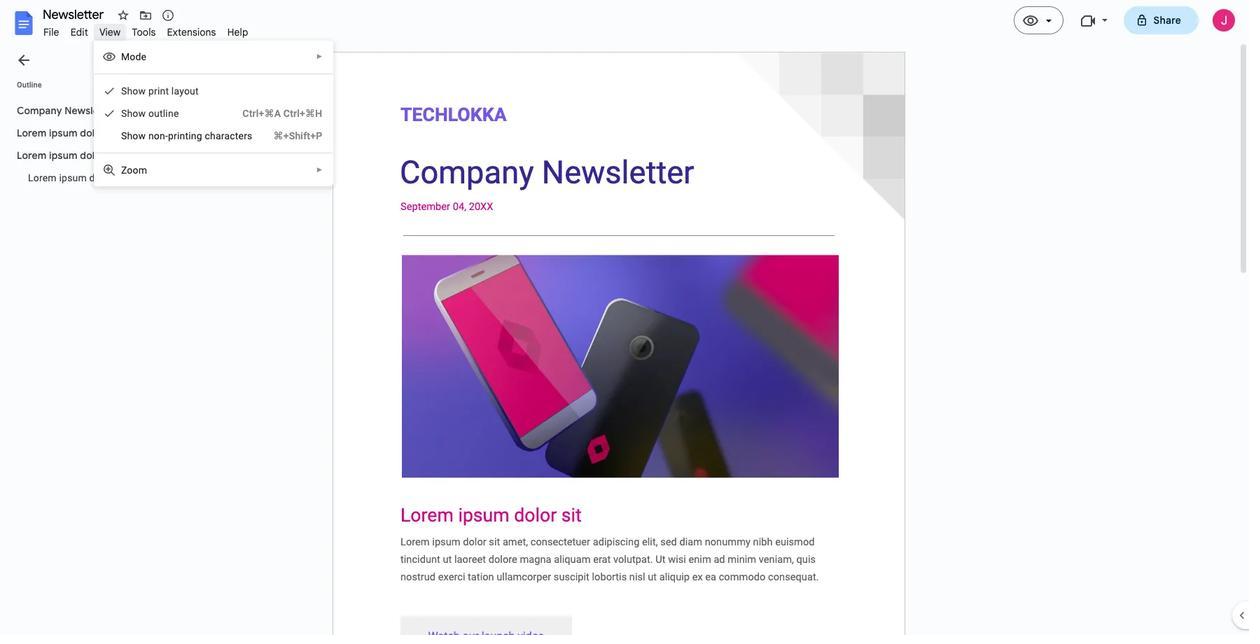 Task type: locate. For each thing, give the bounding box(es) containing it.
1 vertical spatial ipsum
[[49, 149, 78, 162]]

elit!
[[266, 172, 282, 183]]

m ode
[[121, 51, 146, 62]]

show up how
[[121, 108, 146, 119]]

menu bar
[[38, 18, 254, 41]]

1 vertical spatial ►
[[316, 166, 323, 174]]

company newsletter
[[17, 104, 116, 117]]

0 vertical spatial ipsum
[[49, 127, 78, 139]]

1 ► from the top
[[316, 53, 323, 60]]

extensions menu item
[[161, 24, 222, 41]]

2 vertical spatial lorem
[[28, 172, 57, 183]]

1 vertical spatial newsletter
[[65, 104, 116, 117]]

show non-printing characters s element
[[121, 130, 257, 141]]

show outli n e
[[121, 108, 179, 119]]

0 vertical spatial lorem
[[17, 127, 47, 139]]

menu containing m
[[94, 41, 333, 186]]

file
[[43, 26, 59, 39]]

2 vertical spatial ipsum
[[59, 172, 87, 183]]

consectetuer
[[156, 172, 215, 183]]

s how non-printing characters
[[121, 130, 252, 141]]

sit
[[107, 127, 119, 139], [107, 149, 119, 162], [115, 172, 126, 183]]

menu
[[94, 41, 333, 186]]

2 show from the top
[[121, 108, 146, 119]]

1 vertical spatial sit
[[107, 149, 119, 162]]

⌘+shift+p
[[273, 130, 322, 141]]

1 vertical spatial dolor
[[80, 149, 105, 162]]

ctrl+⌘a
[[243, 108, 281, 119]]

ipsum
[[49, 127, 78, 139], [49, 149, 78, 162], [59, 172, 87, 183]]

tools menu item
[[126, 24, 161, 41]]

0 vertical spatial newsletter
[[43, 7, 104, 22]]

view
[[99, 26, 121, 39]]

0 vertical spatial ►
[[316, 53, 323, 60]]

1 lorem ipsum dolor sit from the top
[[17, 127, 119, 139]]

file menu item
[[38, 24, 65, 41]]

n
[[168, 108, 174, 119]]

show for show outli
[[121, 108, 146, 119]]

1 vertical spatial show
[[121, 108, 146, 119]]

► down ⌘+shift+p
[[316, 166, 323, 174]]

►
[[316, 53, 323, 60], [316, 166, 323, 174]]

show left p
[[121, 85, 146, 97]]

lorem
[[17, 127, 47, 139], [17, 149, 47, 162], [28, 172, 57, 183]]

newsletter up "edit"
[[43, 7, 104, 22]]

ctrl+⌘h
[[283, 108, 322, 119]]

0 vertical spatial show
[[121, 85, 146, 97]]

2 ► from the top
[[316, 166, 323, 174]]

help menu item
[[222, 24, 254, 41]]

dolor
[[80, 127, 105, 139], [80, 149, 105, 162], [89, 172, 112, 183]]

2 lorem ipsum dolor sit from the top
[[17, 149, 119, 162]]

► up ctrl+⌘h
[[316, 53, 323, 60]]

newsletter inside document outline 'element'
[[65, 104, 116, 117]]

newsletter
[[43, 7, 104, 22], [65, 104, 116, 117]]

show print layout p element
[[121, 85, 203, 97]]

newsletter element
[[38, 6, 1249, 27]]

0 vertical spatial lorem ipsum dolor sit
[[17, 127, 119, 139]]

menu bar containing file
[[38, 18, 254, 41]]

show
[[121, 85, 146, 97], [121, 108, 146, 119]]

layout
[[171, 85, 199, 97]]

newsletter application
[[0, 0, 1249, 635]]

► for oom
[[316, 166, 323, 174]]

share
[[1154, 14, 1181, 27]]

1 vertical spatial lorem ipsum dolor sit
[[17, 149, 119, 162]]

newsletter down outline heading
[[65, 104, 116, 117]]

document outline element
[[0, 41, 282, 635]]

lorem ipsum dolor sit
[[17, 127, 119, 139], [17, 149, 119, 162]]

s
[[121, 130, 127, 141]]

z oom
[[121, 165, 147, 176]]

1 show from the top
[[121, 85, 146, 97]]

oom
[[127, 165, 147, 176]]



Task type: describe. For each thing, give the bounding box(es) containing it.
extensions
[[167, 26, 216, 39]]

z
[[121, 165, 127, 176]]

tools
[[132, 26, 156, 39]]

share button
[[1123, 6, 1199, 34]]

menu bar inside 'menu bar' banner
[[38, 18, 254, 41]]

outli
[[148, 108, 168, 119]]

menu bar banner
[[0, 0, 1249, 635]]

outline heading
[[0, 80, 190, 99]]

edit menu item
[[65, 24, 94, 41]]

ode
[[130, 51, 146, 62]]

printing
[[168, 130, 202, 141]]

0 vertical spatial sit
[[107, 127, 119, 139]]

rint
[[154, 85, 169, 97]]

Star checkbox
[[113, 6, 133, 25]]

ctrl+⌘a ctrl+⌘h element
[[226, 106, 322, 120]]

0 vertical spatial dolor
[[80, 127, 105, 139]]

p
[[148, 85, 154, 97]]

m
[[121, 51, 130, 62]]

outline
[[17, 81, 42, 90]]

adipiscing
[[217, 172, 263, 183]]

1 vertical spatial lorem
[[17, 149, 47, 162]]

help
[[227, 26, 248, 39]]

show outline n element
[[121, 108, 183, 119]]

characters
[[205, 130, 252, 141]]

lorem ipsum dolor sit amet, consectetuer adipiscing elit!
[[28, 172, 282, 183]]

ctrl+⌘a ctrl+⌘h
[[243, 108, 322, 119]]

newsletter inside 'menu bar' banner
[[43, 7, 104, 22]]

show p rint layout
[[121, 85, 199, 97]]

how
[[127, 130, 146, 141]]

zoom z element
[[121, 165, 151, 176]]

show for show
[[121, 85, 146, 97]]

menu inside newsletter application
[[94, 41, 333, 186]]

e
[[174, 108, 179, 119]]

edit
[[70, 26, 88, 39]]

⌘+shift+p element
[[257, 129, 322, 143]]

2 vertical spatial dolor
[[89, 172, 112, 183]]

view menu item
[[94, 24, 126, 41]]

mode m element
[[121, 51, 151, 62]]

non-
[[148, 130, 168, 141]]

2 vertical spatial sit
[[115, 172, 126, 183]]

company
[[17, 104, 62, 117]]

► for ode
[[316, 53, 323, 60]]

amet,
[[129, 172, 154, 183]]



Task type: vqa. For each thing, say whether or not it's contained in the screenshot.
the topmost Newsletter
yes



